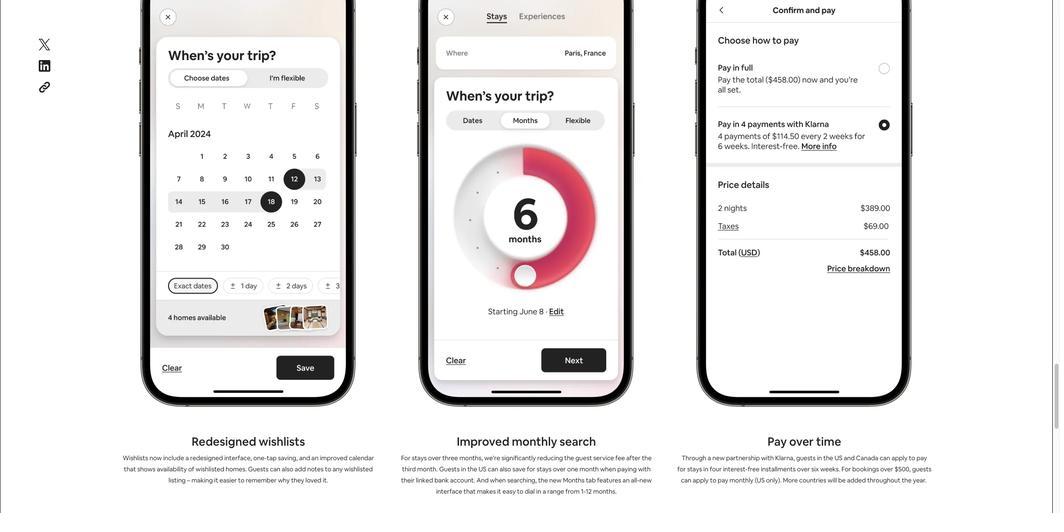 Task type: locate. For each thing, give the bounding box(es) containing it.
and
[[299, 454, 310, 462], [844, 454, 855, 462]]

2  image from the left
[[399, 0, 654, 421]]

be
[[839, 476, 846, 484]]

0 horizontal spatial that
[[124, 465, 136, 473]]

and inside the pay over time through a new partnership with klarna, guests in the us and canada can apply to pay for stays in four interest-free installments over six weeks. for bookings over $500, guests can apply to pay monthly (us only). more countries will be added throughout the year.
[[844, 454, 855, 462]]

time
[[817, 434, 842, 449]]

1  image from the left
[[121, 0, 376, 421]]

stays
[[412, 454, 427, 462], [537, 465, 552, 473], [687, 465, 702, 473]]

0 horizontal spatial wishlisted
[[196, 465, 224, 473]]

0 horizontal spatial an
[[312, 454, 319, 462]]

1 horizontal spatial wishlisted
[[344, 465, 373, 473]]

1 horizontal spatial it
[[497, 487, 501, 495]]

remember
[[246, 476, 277, 484]]

pay
[[917, 454, 928, 462], [718, 476, 729, 484]]

monthly down interest-
[[730, 476, 754, 484]]

also left the save
[[500, 465, 511, 473]]

for inside improved monthly search for stays over three months, we're significantly reducing the guest service fee after the third month. guests in the us can also save for stays over one month when paying with their linked bank account. and when searching, the new months tab features an all-new interface that makes it easy to dial in a range from 1-12 months.
[[527, 465, 536, 473]]

apply up $500, on the right
[[892, 454, 908, 462]]

it
[[214, 476, 218, 484], [497, 487, 501, 495]]

for
[[527, 465, 536, 473], [678, 465, 686, 473]]

for
[[401, 454, 411, 462], [842, 465, 851, 473]]

1 horizontal spatial stays
[[537, 465, 552, 473]]

one-
[[254, 454, 267, 462]]

six
[[812, 465, 819, 473]]

year.
[[913, 476, 927, 484]]

for inside improved monthly search for stays over three months, we're significantly reducing the guest service fee after the third month. guests in the us can also save for stays over one month when paying with their linked bank account. and when searching, the new months tab features an all-new interface that makes it easy to dial in a range from 1-12 months.
[[401, 454, 411, 462]]

with up installments
[[762, 454, 774, 462]]

2 also from the left
[[500, 465, 511, 473]]

that inside improved monthly search for stays over three months, we're significantly reducing the guest service fee after the third month. guests in the us can also save for stays over one month when paying with their linked bank account. and when searching, the new months tab features an all-new interface that makes it easy to dial in a range from 1-12 months.
[[464, 487, 476, 495]]

a
[[186, 454, 189, 462], [708, 454, 711, 462], [543, 487, 546, 495]]

0 vertical spatial that
[[124, 465, 136, 473]]

to up $500, on the right
[[909, 454, 916, 462]]

throughout
[[868, 476, 901, 484]]

also inside "redesigned wishlists wishlists now include a redesigned interface, one-tap saving, and an improved calendar that shows availability of wishlisted homes. guests can also add notes to any wishlisted listing – making it easier to remember why they loved it."
[[282, 465, 293, 473]]

a inside the pay over time through a new partnership with klarna, guests in the us and canada can apply to pay for stays in four interest-free installments over six weeks. for bookings over $500, guests can apply to pay monthly (us only). more countries will be added throughout the year.
[[708, 454, 711, 462]]

2 horizontal spatial new
[[713, 454, 725, 462]]

interest-
[[724, 465, 748, 473]]

2 horizontal spatial stays
[[687, 465, 702, 473]]

2 for from the left
[[678, 465, 686, 473]]

stays up month.
[[412, 454, 427, 462]]

for inside the pay over time through a new partnership with klarna, guests in the us and canada can apply to pay for stays in four interest-free installments over six weeks. for bookings over $500, guests can apply to pay monthly (us only). more countries will be added throughout the year.
[[678, 465, 686, 473]]

2 guests from the left
[[439, 465, 460, 473]]

1 horizontal spatial pay
[[917, 454, 928, 462]]

us up and
[[479, 465, 487, 473]]

0 horizontal spatial when
[[490, 476, 506, 484]]

month.
[[417, 465, 438, 473]]

us up weeks.
[[835, 454, 843, 462]]

also down saving,
[[282, 465, 293, 473]]

us
[[835, 454, 843, 462], [479, 465, 487, 473]]

1 horizontal spatial with
[[762, 454, 774, 462]]

1 vertical spatial with
[[638, 465, 651, 473]]

guests up six
[[797, 454, 816, 462]]

to
[[909, 454, 916, 462], [325, 465, 331, 473], [238, 476, 245, 484], [710, 476, 717, 484], [517, 487, 524, 495]]

1 horizontal spatial an
[[623, 476, 630, 484]]

3  image from the left
[[677, 0, 932, 421]]

0 vertical spatial monthly
[[512, 434, 557, 449]]

shows
[[137, 465, 156, 473]]

0 vertical spatial for
[[401, 454, 411, 462]]

1 horizontal spatial guests
[[439, 465, 460, 473]]

0 horizontal spatial apply
[[693, 476, 709, 484]]

save
[[513, 465, 526, 473]]

guests up year.
[[913, 465, 932, 473]]

1 vertical spatial it
[[497, 487, 501, 495]]

0 horizontal spatial pay
[[718, 476, 729, 484]]

pay down four in the right of the page
[[718, 476, 729, 484]]

wishlisted down redesigned
[[196, 465, 224, 473]]

0 horizontal spatial guests
[[797, 454, 816, 462]]

improved monthly search for stays over three months, we're significantly reducing the guest service fee after the third month. guests in the us can also save for stays over one month when paying with their linked bank account. and when searching, the new months tab features an all-new interface that makes it easy to dial in a range from 1-12 months.
[[401, 434, 652, 495]]

0 horizontal spatial it
[[214, 476, 218, 484]]

new up four in the right of the page
[[713, 454, 725, 462]]

it left easy at the bottom
[[497, 487, 501, 495]]

for right the save
[[527, 465, 536, 473]]

improved
[[457, 434, 510, 449]]

with inside the pay over time through a new partnership with klarna, guests in the us and canada can apply to pay for stays in four interest-free installments over six weeks. for bookings over $500, guests can apply to pay monthly (us only). more countries will be added throughout the year.
[[762, 454, 774, 462]]

an inside improved monthly search for stays over three months, we're significantly reducing the guest service fee after the third month. guests in the us can also save for stays over one month when paying with their linked bank account. and when searching, the new months tab features an all-new interface that makes it easy to dial in a range from 1-12 months.
[[623, 476, 630, 484]]

1 horizontal spatial monthly
[[730, 476, 754, 484]]

stays down through
[[687, 465, 702, 473]]

can
[[880, 454, 891, 462], [270, 465, 281, 473], [488, 465, 499, 473], [681, 476, 692, 484]]

0 vertical spatial an
[[312, 454, 319, 462]]

wishlisted down the calendar
[[344, 465, 373, 473]]

in right dial
[[537, 487, 542, 495]]

1 vertical spatial pay
[[718, 476, 729, 484]]

0 vertical spatial us
[[835, 454, 843, 462]]

pay up year.
[[917, 454, 928, 462]]

an left all-
[[623, 476, 630, 484]]

1 for from the left
[[527, 465, 536, 473]]

1 horizontal spatial for
[[678, 465, 686, 473]]

a up the of on the bottom left of page
[[186, 454, 189, 462]]

wishlisted
[[196, 465, 224, 473], [344, 465, 373, 473]]

loved
[[306, 476, 322, 484]]

1 horizontal spatial a
[[543, 487, 546, 495]]

only).
[[766, 476, 782, 484]]

in
[[817, 454, 822, 462], [461, 465, 466, 473], [704, 465, 709, 473], [537, 487, 542, 495]]

0 vertical spatial it
[[214, 476, 218, 484]]

range
[[548, 487, 564, 495]]

interface,
[[224, 454, 252, 462]]

easy
[[503, 487, 516, 495]]

–
[[187, 476, 190, 484]]

in up account.
[[461, 465, 466, 473]]

apply
[[892, 454, 908, 462], [693, 476, 709, 484]]

 image for monthly
[[399, 0, 654, 421]]

for up third
[[401, 454, 411, 462]]

that
[[124, 465, 136, 473], [464, 487, 476, 495]]

1 horizontal spatial for
[[842, 465, 851, 473]]

dial
[[525, 487, 535, 495]]

guests
[[248, 465, 269, 473], [439, 465, 460, 473]]

0 horizontal spatial with
[[638, 465, 651, 473]]

1 horizontal spatial also
[[500, 465, 511, 473]]

the up one
[[565, 454, 574, 462]]

bank
[[435, 476, 449, 484]]

stays down reducing at the bottom right of the page
[[537, 465, 552, 473]]

with inside improved monthly search for stays over three months, we're significantly reducing the guest service fee after the third month. guests in the us can also save for stays over one month when paying with their linked bank account. and when searching, the new months tab features an all-new interface that makes it easy to dial in a range from 1-12 months.
[[638, 465, 651, 473]]

for up be
[[842, 465, 851, 473]]

1 horizontal spatial  image
[[399, 0, 654, 421]]

0 horizontal spatial us
[[479, 465, 487, 473]]

with up all-
[[638, 465, 651, 473]]

0 horizontal spatial guests
[[248, 465, 269, 473]]

installments
[[761, 465, 796, 473]]

0 horizontal spatial and
[[299, 454, 310, 462]]

1 horizontal spatial that
[[464, 487, 476, 495]]

it left easier
[[214, 476, 218, 484]]

one
[[568, 465, 579, 473]]

0 horizontal spatial also
[[282, 465, 293, 473]]

0 horizontal spatial new
[[550, 476, 562, 484]]

2 horizontal spatial  image
[[677, 0, 932, 421]]

free
[[748, 465, 760, 473]]

0 horizontal spatial a
[[186, 454, 189, 462]]

can down tap
[[270, 465, 281, 473]]

new up range
[[550, 476, 562, 484]]

over left six
[[798, 465, 810, 473]]

1 horizontal spatial when
[[600, 465, 616, 473]]

us inside the pay over time through a new partnership with klarna, guests in the us and canada can apply to pay for stays in four interest-free installments over six weeks. for bookings over $500, guests can apply to pay monthly (us only). more countries will be added throughout the year.
[[835, 454, 843, 462]]

to left dial
[[517, 487, 524, 495]]

 image
[[121, 0, 376, 421], [399, 0, 654, 421], [677, 0, 932, 421]]

guests inside improved monthly search for stays over three months, we're significantly reducing the guest service fee after the third month. guests in the us can also save for stays over one month when paying with their linked bank account. and when searching, the new months tab features an all-new interface that makes it easy to dial in a range from 1-12 months.
[[439, 465, 460, 473]]

1 horizontal spatial and
[[844, 454, 855, 462]]

an up notes
[[312, 454, 319, 462]]

monthly
[[512, 434, 557, 449], [730, 476, 754, 484]]

an
[[312, 454, 319, 462], [623, 476, 630, 484]]

guest
[[576, 454, 592, 462]]

to down four in the right of the page
[[710, 476, 717, 484]]

1 also from the left
[[282, 465, 293, 473]]

1 horizontal spatial us
[[835, 454, 843, 462]]

 image for wishlists
[[121, 0, 376, 421]]

0 horizontal spatial for
[[527, 465, 536, 473]]

1 vertical spatial apply
[[693, 476, 709, 484]]

$500,
[[895, 465, 911, 473]]

with
[[762, 454, 774, 462], [638, 465, 651, 473]]

why
[[278, 476, 290, 484]]

over up throughout
[[881, 465, 894, 473]]

guests down one-
[[248, 465, 269, 473]]

apply down through
[[693, 476, 709, 484]]

0 horizontal spatial for
[[401, 454, 411, 462]]

a up four in the right of the page
[[708, 454, 711, 462]]

when right and
[[490, 476, 506, 484]]

new down the after
[[640, 476, 652, 484]]

can inside improved monthly search for stays over three months, we're significantly reducing the guest service fee after the third month. guests in the us can also save for stays over one month when paying with their linked bank account. and when searching, the new months tab features an all-new interface that makes it easy to dial in a range from 1-12 months.
[[488, 465, 499, 473]]

0 vertical spatial guests
[[797, 454, 816, 462]]

1 vertical spatial that
[[464, 487, 476, 495]]

include
[[163, 454, 184, 462]]

1 vertical spatial us
[[479, 465, 487, 473]]

the
[[565, 454, 574, 462], [642, 454, 652, 462], [824, 454, 834, 462], [468, 465, 477, 473], [538, 476, 548, 484], [902, 476, 912, 484]]

that inside "redesigned wishlists wishlists now include a redesigned interface, one-tap saving, and an improved calendar that shows availability of wishlisted homes. guests can also add notes to any wishlisted listing – making it easier to remember why they loved it."
[[124, 465, 136, 473]]

they
[[291, 476, 304, 484]]

can down we're
[[488, 465, 499, 473]]

for down through
[[678, 465, 686, 473]]

weeks.
[[821, 465, 841, 473]]

a left range
[[543, 487, 546, 495]]

1 and from the left
[[299, 454, 310, 462]]

in left four in the right of the page
[[704, 465, 709, 473]]

1 horizontal spatial guests
[[913, 465, 932, 473]]

when up features at bottom right
[[600, 465, 616, 473]]

stays inside the pay over time through a new partnership with klarna, guests in the us and canada can apply to pay for stays in four interest-free installments over six weeks. for bookings over $500, guests can apply to pay monthly (us only). more countries will be added throughout the year.
[[687, 465, 702, 473]]

guests down three
[[439, 465, 460, 473]]

significantly
[[502, 454, 536, 462]]

that down wishlists
[[124, 465, 136, 473]]

the down 'months,'
[[468, 465, 477, 473]]

and up add
[[299, 454, 310, 462]]

interface
[[436, 487, 462, 495]]

now
[[150, 454, 162, 462]]

when
[[600, 465, 616, 473], [490, 476, 506, 484]]

1 horizontal spatial apply
[[892, 454, 908, 462]]

all-
[[631, 476, 640, 484]]

0 vertical spatial apply
[[892, 454, 908, 462]]

1 guests from the left
[[248, 465, 269, 473]]

their
[[401, 476, 415, 484]]

guests
[[797, 454, 816, 462], [913, 465, 932, 473]]

0 horizontal spatial monthly
[[512, 434, 557, 449]]

an inside "redesigned wishlists wishlists now include a redesigned interface, one-tap saving, and an improved calendar that shows availability of wishlisted homes. guests can also add notes to any wishlisted listing – making it easier to remember why they loved it."
[[312, 454, 319, 462]]

and
[[477, 476, 489, 484]]

tab
[[586, 476, 596, 484]]

0 horizontal spatial  image
[[121, 0, 376, 421]]

monthly up reducing at the bottom right of the page
[[512, 434, 557, 449]]

2 and from the left
[[844, 454, 855, 462]]

new inside the pay over time through a new partnership with klarna, guests in the us and canada can apply to pay for stays in four interest-free installments over six weeks. for bookings over $500, guests can apply to pay monthly (us only). more countries will be added throughout the year.
[[713, 454, 725, 462]]

month
[[580, 465, 599, 473]]

months,
[[460, 454, 483, 462]]

1 vertical spatial monthly
[[730, 476, 754, 484]]

the up range
[[538, 476, 548, 484]]

0 horizontal spatial stays
[[412, 454, 427, 462]]

and left canada
[[844, 454, 855, 462]]

add
[[295, 465, 306, 473]]

2 horizontal spatial a
[[708, 454, 711, 462]]

a inside "redesigned wishlists wishlists now include a redesigned interface, one-tap saving, and an improved calendar that shows availability of wishlisted homes. guests can also add notes to any wishlisted listing – making it easier to remember why they loved it."
[[186, 454, 189, 462]]

wishlists
[[123, 454, 148, 462]]

0 vertical spatial with
[[762, 454, 774, 462]]

that down account.
[[464, 487, 476, 495]]

and inside "redesigned wishlists wishlists now include a redesigned interface, one-tap saving, and an improved calendar that shows availability of wishlisted homes. guests can also add notes to any wishlisted listing – making it easier to remember why they loved it."
[[299, 454, 310, 462]]

over
[[790, 434, 814, 449], [428, 454, 441, 462], [553, 465, 566, 473], [798, 465, 810, 473], [881, 465, 894, 473]]

will
[[828, 476, 837, 484]]

1 vertical spatial an
[[623, 476, 630, 484]]

1-
[[581, 487, 586, 495]]

1 vertical spatial for
[[842, 465, 851, 473]]



Task type: vqa. For each thing, say whether or not it's contained in the screenshot.
It to the top
yes



Task type: describe. For each thing, give the bounding box(es) containing it.
can inside "redesigned wishlists wishlists now include a redesigned interface, one-tap saving, and an improved calendar that shows availability of wishlisted homes. guests can also add notes to any wishlisted listing – making it easier to remember why they loved it."
[[270, 465, 281, 473]]

redesigned
[[192, 434, 256, 449]]

1 horizontal spatial new
[[640, 476, 652, 484]]

fee
[[616, 454, 625, 462]]

makes
[[477, 487, 496, 495]]

account.
[[450, 476, 476, 484]]

in up six
[[817, 454, 822, 462]]

of
[[188, 465, 194, 473]]

saving,
[[278, 454, 298, 462]]

for inside the pay over time through a new partnership with klarna, guests in the us and canada can apply to pay for stays in four interest-free installments over six weeks. for bookings over $500, guests can apply to pay monthly (us only). more countries will be added throughout the year.
[[842, 465, 851, 473]]

availability
[[157, 465, 187, 473]]

pay
[[768, 434, 787, 449]]

a inside improved monthly search for stays over three months, we're significantly reducing the guest service fee after the third month. guests in the us can also save for stays over one month when paying with their linked bank account. and when searching, the new months tab features an all-new interface that makes it easy to dial in a range from 1-12 months.
[[543, 487, 546, 495]]

it.
[[323, 476, 328, 484]]

through
[[682, 454, 707, 462]]

to inside improved monthly search for stays over three months, we're significantly reducing the guest service fee after the third month. guests in the us can also save for stays over one month when paying with their linked bank account. and when searching, the new months tab features an all-new interface that makes it easy to dial in a range from 1-12 months.
[[517, 487, 524, 495]]

klarna,
[[776, 454, 795, 462]]

it inside "redesigned wishlists wishlists now include a redesigned interface, one-tap saving, and an improved calendar that shows availability of wishlisted homes. guests can also add notes to any wishlisted listing – making it easier to remember why they loved it."
[[214, 476, 218, 484]]

from
[[566, 487, 580, 495]]

partnership
[[726, 454, 760, 462]]

listing
[[169, 476, 186, 484]]

paying
[[618, 465, 637, 473]]

canada
[[857, 454, 879, 462]]

more
[[783, 476, 798, 484]]

months
[[563, 476, 585, 484]]

after
[[627, 454, 641, 462]]

search
[[560, 434, 596, 449]]

improved
[[320, 454, 348, 462]]

we're
[[485, 454, 500, 462]]

service
[[594, 454, 614, 462]]

linked
[[416, 476, 433, 484]]

the down $500, on the right
[[902, 476, 912, 484]]

months.
[[594, 487, 617, 495]]

12
[[586, 487, 592, 495]]

pay over time through a new partnership with klarna, guests in the us and canada can apply to pay for stays in four interest-free installments over six weeks. for bookings over $500, guests can apply to pay monthly (us only). more countries will be added throughout the year.
[[678, 434, 932, 484]]

added
[[848, 476, 866, 484]]

countries
[[800, 476, 827, 484]]

monthly inside improved monthly search for stays over three months, we're significantly reducing the guest service fee after the third month. guests in the us can also save for stays over one month when paying with their linked bank account. and when searching, the new months tab features an all-new interface that makes it easy to dial in a range from 1-12 months.
[[512, 434, 557, 449]]

any
[[333, 465, 343, 473]]

three
[[443, 454, 458, 462]]

monthly inside the pay over time through a new partnership with klarna, guests in the us and canada can apply to pay for stays in four interest-free installments over six weeks. for bookings over $500, guests can apply to pay monthly (us only). more countries will be added throughout the year.
[[730, 476, 754, 484]]

us inside improved monthly search for stays over three months, we're significantly reducing the guest service fee after the third month. guests in the us can also save for stays over one month when paying with their linked bank account. and when searching, the new months tab features an all-new interface that makes it easy to dial in a range from 1-12 months.
[[479, 465, 487, 473]]

to left any
[[325, 465, 331, 473]]

can right canada
[[880, 454, 891, 462]]

1 wishlisted from the left
[[196, 465, 224, 473]]

1 vertical spatial when
[[490, 476, 506, 484]]

0 vertical spatial pay
[[917, 454, 928, 462]]

over left one
[[553, 465, 566, 473]]

wishlists
[[259, 434, 305, 449]]

over up month.
[[428, 454, 441, 462]]

redesigned wishlists wishlists now include a redesigned interface, one-tap saving, and an improved calendar that shows availability of wishlisted homes. guests can also add notes to any wishlisted listing – making it easier to remember why they loved it.
[[123, 434, 374, 484]]

2 wishlisted from the left
[[344, 465, 373, 473]]

(us
[[755, 476, 765, 484]]

over up "klarna,"
[[790, 434, 814, 449]]

searching,
[[508, 476, 537, 484]]

0 vertical spatial when
[[600, 465, 616, 473]]

can down through
[[681, 476, 692, 484]]

homes.
[[226, 465, 247, 473]]

notes
[[307, 465, 324, 473]]

it inside improved monthly search for stays over three months, we're significantly reducing the guest service fee after the third month. guests in the us can also save for stays over one month when paying with their linked bank account. and when searching, the new months tab features an all-new interface that makes it easy to dial in a range from 1-12 months.
[[497, 487, 501, 495]]

the up weeks.
[[824, 454, 834, 462]]

1 vertical spatial guests
[[913, 465, 932, 473]]

reducing
[[538, 454, 563, 462]]

tap
[[267, 454, 277, 462]]

features
[[597, 476, 622, 484]]

bookings
[[853, 465, 879, 473]]

four
[[710, 465, 722, 473]]

easier
[[220, 476, 237, 484]]

the right the after
[[642, 454, 652, 462]]

also inside improved monthly search for stays over three months, we're significantly reducing the guest service fee after the third month. guests in the us can also save for stays over one month when paying with their linked bank account. and when searching, the new months tab features an all-new interface that makes it easy to dial in a range from 1-12 months.
[[500, 465, 511, 473]]

redesigned
[[190, 454, 223, 462]]

guests inside "redesigned wishlists wishlists now include a redesigned interface, one-tap saving, and an improved calendar that shows availability of wishlisted homes. guests can also add notes to any wishlisted listing – making it easier to remember why they loved it."
[[248, 465, 269, 473]]

 image for over
[[677, 0, 932, 421]]

calendar
[[349, 454, 374, 462]]

making
[[192, 476, 213, 484]]

third
[[402, 465, 416, 473]]

to down homes. at the bottom left of the page
[[238, 476, 245, 484]]



